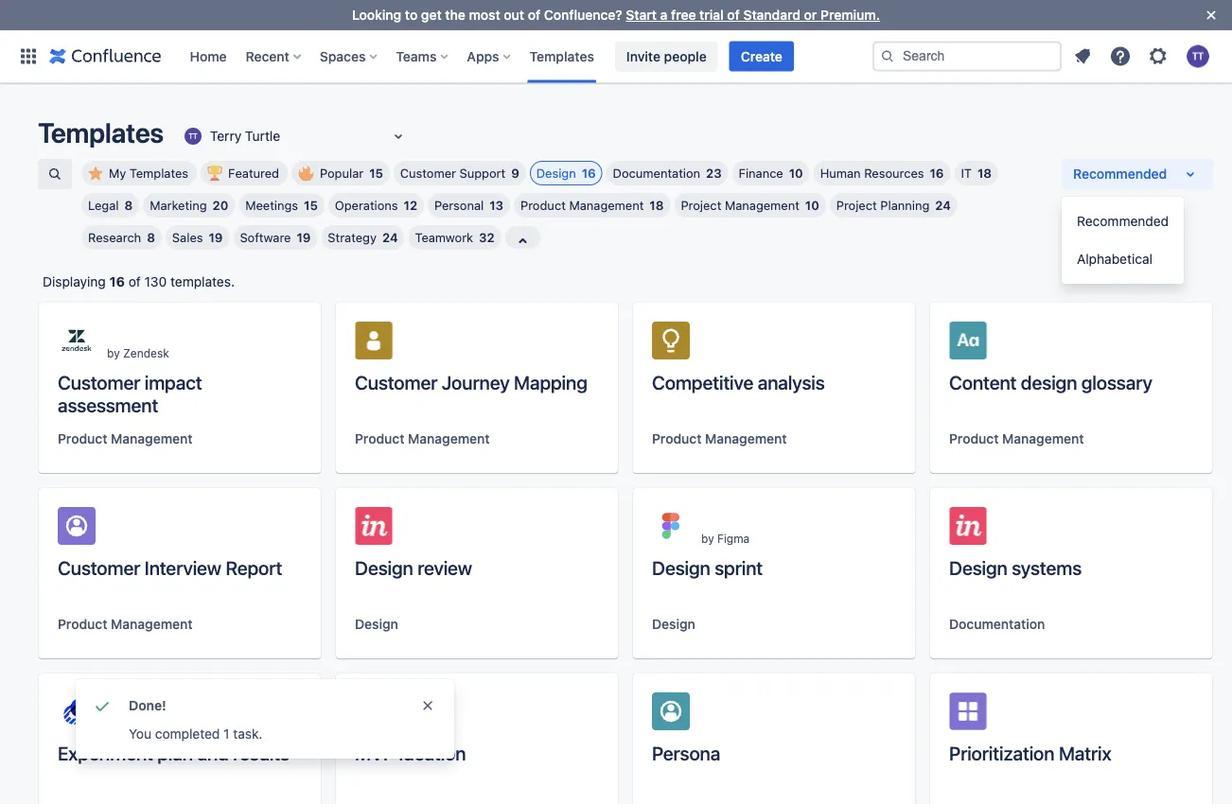 Task type: locate. For each thing, give the bounding box(es) containing it.
zendesk
[[123, 346, 169, 360]]

apps
[[467, 48, 499, 64]]

design left review
[[355, 556, 413, 579]]

project down the human at the right
[[836, 198, 877, 212]]

marketing 20
[[150, 198, 228, 212]]

invite
[[626, 48, 661, 64]]

group
[[1062, 197, 1184, 284]]

documentation for documentation
[[949, 617, 1045, 632]]

design down "by figma"
[[652, 556, 710, 579]]

invite people button
[[615, 41, 718, 71]]

management down the design 16
[[569, 198, 644, 212]]

teamwork 32
[[415, 230, 494, 245]]

product management button down customer interview report
[[58, 615, 193, 634]]

templates up marketing
[[129, 166, 188, 180]]

1 horizontal spatial 24
[[935, 198, 951, 212]]

design button down design review
[[355, 615, 398, 634]]

15 up operations 12 in the top of the page
[[369, 166, 383, 180]]

customer for customer journey mapping
[[355, 371, 437, 393]]

24
[[935, 198, 951, 212], [382, 230, 398, 245]]

1 design button from the left
[[355, 615, 398, 634]]

by for design
[[701, 532, 714, 545]]

persona
[[652, 742, 720, 764]]

0 horizontal spatial 24
[[382, 230, 398, 245]]

ideation
[[399, 742, 466, 764]]

product management button for journey
[[355, 430, 490, 449]]

my templates
[[109, 166, 188, 180]]

10
[[789, 166, 803, 180], [805, 198, 819, 212]]

8 right legal
[[124, 198, 133, 212]]

product management button
[[58, 430, 193, 449], [355, 430, 490, 449], [652, 430, 787, 449], [949, 430, 1084, 449], [58, 615, 193, 634]]

terry
[[210, 128, 241, 144]]

recommended for recommended popup button
[[1073, 166, 1167, 182]]

18
[[978, 166, 992, 180], [650, 198, 664, 212]]

templates.
[[170, 274, 235, 290]]

8 right research
[[147, 230, 155, 245]]

0 horizontal spatial 8
[[124, 198, 133, 212]]

alphabetical
[[1077, 251, 1153, 267]]

0 horizontal spatial project
[[681, 198, 721, 212]]

product management button down design
[[949, 430, 1084, 449]]

1 19 from the left
[[209, 230, 223, 245]]

1 horizontal spatial 15
[[369, 166, 383, 180]]

design for review
[[355, 556, 413, 579]]

18 down 'documentation 23'
[[650, 198, 664, 212]]

1 horizontal spatial 10
[[805, 198, 819, 212]]

product management down competitive
[[652, 431, 787, 447]]

management down design
[[1002, 431, 1084, 447]]

completed
[[155, 726, 220, 742]]

finance
[[739, 166, 783, 180]]

1 vertical spatial recommended
[[1077, 213, 1169, 229]]

recommended up recommended button
[[1073, 166, 1167, 182]]

personal 13
[[434, 198, 503, 212]]

start
[[626, 7, 657, 23]]

most
[[469, 7, 500, 23]]

trial
[[700, 7, 724, 23]]

16 up product management 18
[[582, 166, 596, 180]]

glossary
[[1081, 371, 1152, 393]]

of
[[528, 7, 540, 23], [727, 7, 740, 23], [128, 274, 141, 290]]

None text field
[[182, 127, 185, 146]]

documentation left 23 on the top
[[613, 166, 700, 180]]

home link
[[184, 41, 232, 71]]

product management down customer journey mapping
[[355, 431, 490, 447]]

1 horizontal spatial project
[[836, 198, 877, 212]]

customer journey mapping
[[355, 371, 587, 393]]

turtle
[[245, 128, 280, 144]]

0 vertical spatial 15
[[369, 166, 383, 180]]

by left figma
[[701, 532, 714, 545]]

product for content design glossary
[[949, 431, 999, 447]]

matrix
[[1059, 742, 1111, 764]]

documentation down 'design systems'
[[949, 617, 1045, 632]]

mvp
[[355, 742, 395, 764]]

recommended for recommended button
[[1077, 213, 1169, 229]]

mvp ideation
[[355, 742, 466, 764]]

product management 18
[[520, 198, 664, 212]]

management for customer journey mapping
[[408, 431, 490, 447]]

2 project from the left
[[836, 198, 877, 212]]

global element
[[11, 30, 869, 83]]

1 vertical spatial documentation
[[949, 617, 1045, 632]]

18 right it
[[978, 166, 992, 180]]

0 horizontal spatial 19
[[209, 230, 223, 245]]

software 19
[[240, 230, 311, 245]]

featured button
[[201, 161, 288, 185]]

customer left journey
[[355, 371, 437, 393]]

2 19 from the left
[[297, 230, 311, 245]]

banner containing home
[[0, 30, 1232, 83]]

0 horizontal spatial design button
[[355, 615, 398, 634]]

1 horizontal spatial 8
[[147, 230, 155, 245]]

settings icon image
[[1147, 45, 1170, 68]]

customer
[[400, 166, 456, 180], [58, 371, 140, 393], [355, 371, 437, 393], [58, 556, 140, 579]]

of right out
[[528, 7, 540, 23]]

product for customer impact assessment
[[58, 431, 107, 447]]

1 horizontal spatial documentation
[[949, 617, 1045, 632]]

1
[[223, 726, 230, 742]]

1 horizontal spatial design button
[[652, 615, 695, 634]]

management down competitive analysis
[[705, 431, 787, 447]]

1 vertical spatial 15
[[304, 198, 318, 212]]

recommended inside recommended popup button
[[1073, 166, 1167, 182]]

dismiss image
[[420, 698, 435, 714]]

design right the 9 in the left of the page
[[536, 166, 576, 180]]

product management button down customer journey mapping
[[355, 430, 490, 449]]

by for experiment
[[107, 717, 120, 731]]

by left 'zendesk'
[[107, 346, 120, 360]]

0 vertical spatial 24
[[935, 198, 951, 212]]

2 design button from the left
[[652, 615, 695, 634]]

search image
[[880, 49, 895, 64]]

finance 10
[[739, 166, 803, 180]]

1 vertical spatial 10
[[805, 198, 819, 212]]

16
[[582, 166, 596, 180], [930, 166, 944, 180], [109, 274, 125, 290]]

invite people
[[626, 48, 707, 64]]

legal
[[88, 198, 119, 212]]

product management
[[58, 431, 193, 447], [355, 431, 490, 447], [652, 431, 787, 447], [949, 431, 1084, 447], [58, 617, 193, 632]]

24 down operations 12 in the top of the page
[[382, 230, 398, 245]]

by left you
[[107, 717, 120, 731]]

19
[[209, 230, 223, 245], [297, 230, 311, 245]]

templates down confluence?
[[530, 48, 594, 64]]

group containing recommended
[[1062, 197, 1184, 284]]

product management down design
[[949, 431, 1084, 447]]

1 vertical spatial by
[[701, 532, 714, 545]]

1 horizontal spatial 19
[[297, 230, 311, 245]]

16 left 130
[[109, 274, 125, 290]]

1 vertical spatial 18
[[650, 198, 664, 212]]

banner
[[0, 30, 1232, 83]]

product management for impact
[[58, 431, 193, 447]]

0 horizontal spatial 15
[[304, 198, 318, 212]]

systems
[[1012, 556, 1082, 579]]

0 vertical spatial recommended
[[1073, 166, 1167, 182]]

16 for design 16
[[582, 166, 596, 180]]

strategy 24
[[328, 230, 398, 245]]

1 project from the left
[[681, 198, 721, 212]]

templates up my
[[38, 116, 164, 149]]

human
[[820, 166, 861, 180]]

product management button for interview
[[58, 615, 193, 634]]

experiment
[[58, 742, 153, 764]]

customer left interview
[[58, 556, 140, 579]]

1 vertical spatial 8
[[147, 230, 155, 245]]

design button down design sprint
[[652, 615, 695, 634]]

project down 23 on the top
[[681, 198, 721, 212]]

0 vertical spatial documentation
[[613, 166, 700, 180]]

customer inside customer impact assessment
[[58, 371, 140, 393]]

design for systems
[[949, 556, 1007, 579]]

recommended inside recommended button
[[1077, 213, 1169, 229]]

help icon image
[[1109, 45, 1132, 68]]

2 horizontal spatial of
[[727, 7, 740, 23]]

notification icon image
[[1071, 45, 1094, 68]]

19 right sales
[[209, 230, 223, 245]]

15 right meetings
[[304, 198, 318, 212]]

23
[[706, 166, 722, 180]]

product management down "assessment"
[[58, 431, 193, 447]]

software
[[240, 230, 291, 245]]

project management 10
[[681, 198, 819, 212]]

0 vertical spatial 8
[[124, 198, 133, 212]]

prioritization matrix
[[949, 742, 1111, 764]]

confluence?
[[544, 7, 622, 23]]

product management down customer interview report
[[58, 617, 193, 632]]

management for content design glossary
[[1002, 431, 1084, 447]]

it 18
[[961, 166, 992, 180]]

9
[[511, 166, 519, 180]]

confluence image
[[49, 45, 161, 68], [49, 45, 161, 68]]

16 left it
[[930, 166, 944, 180]]

2 vertical spatial by
[[107, 717, 120, 731]]

competitive analysis
[[652, 371, 825, 393]]

management down customer interview report
[[111, 617, 193, 632]]

content design glossary
[[949, 371, 1152, 393]]

design for 16
[[536, 166, 576, 180]]

product
[[520, 198, 566, 212], [58, 431, 107, 447], [355, 431, 405, 447], [652, 431, 702, 447], [949, 431, 999, 447], [58, 617, 107, 632]]

results
[[233, 742, 289, 764]]

0 horizontal spatial 16
[[109, 274, 125, 290]]

management for competitive analysis
[[705, 431, 787, 447]]

0 vertical spatial by
[[107, 346, 120, 360]]

1 horizontal spatial 18
[[978, 166, 992, 180]]

strategy
[[328, 230, 377, 245]]

appswitcher icon image
[[17, 45, 40, 68]]

1 vertical spatial 24
[[382, 230, 398, 245]]

product management button down "assessment"
[[58, 430, 193, 449]]

customer for customer impact assessment
[[58, 371, 140, 393]]

8 for legal 8
[[124, 198, 133, 212]]

customer up 12
[[400, 166, 456, 180]]

product management button for analysis
[[652, 430, 787, 449]]

templates inside global element
[[530, 48, 594, 64]]

19 right software
[[297, 230, 311, 245]]

1 horizontal spatial 16
[[582, 166, 596, 180]]

resources
[[864, 166, 924, 180]]

templates link
[[524, 41, 600, 71]]

customer for customer interview report
[[58, 556, 140, 579]]

design button
[[355, 615, 398, 634], [652, 615, 695, 634]]

24 right planning
[[935, 198, 951, 212]]

0 horizontal spatial documentation
[[613, 166, 700, 180]]

0 vertical spatial templates
[[530, 48, 594, 64]]

design up documentation button
[[949, 556, 1007, 579]]

of left 130
[[128, 274, 141, 290]]

recommended up alphabetical button
[[1077, 213, 1169, 229]]

customer up "assessment"
[[58, 371, 140, 393]]

recommended
[[1073, 166, 1167, 182], [1077, 213, 1169, 229]]

product management button down competitive
[[652, 430, 787, 449]]

management down customer impact assessment
[[111, 431, 193, 447]]

management down customer journey mapping
[[408, 431, 490, 447]]

2 vertical spatial templates
[[129, 166, 188, 180]]

sales 19
[[172, 230, 223, 245]]

templates
[[530, 48, 594, 64], [38, 116, 164, 149], [129, 166, 188, 180]]

premium.
[[820, 7, 880, 23]]

0 horizontal spatial 10
[[789, 166, 803, 180]]

of right 'trial'
[[727, 7, 740, 23]]



Task type: describe. For each thing, give the bounding box(es) containing it.
open image
[[387, 125, 410, 148]]

1 vertical spatial templates
[[38, 116, 164, 149]]

design for sprint
[[652, 556, 710, 579]]

apps button
[[461, 41, 518, 71]]

a
[[660, 7, 668, 23]]

spaces button
[[314, 41, 385, 71]]

teamwork
[[415, 230, 473, 245]]

mapping
[[514, 371, 587, 393]]

design button for design sprint
[[652, 615, 695, 634]]

featured
[[228, 166, 279, 180]]

product management for design
[[949, 431, 1084, 447]]

standard
[[743, 7, 801, 23]]

you completed 1 task.
[[129, 726, 263, 742]]

your profile and preferences image
[[1187, 45, 1209, 68]]

sales
[[172, 230, 203, 245]]

plan
[[157, 742, 193, 764]]

product management button for design
[[949, 430, 1084, 449]]

journey
[[442, 371, 510, 393]]

research
[[88, 230, 141, 245]]

design down design review
[[355, 617, 398, 632]]

the
[[445, 7, 465, 23]]

fewer categories image
[[512, 230, 534, 253]]

personal
[[434, 198, 484, 212]]

32
[[479, 230, 494, 245]]

19 for software 19
[[297, 230, 311, 245]]

130
[[144, 274, 167, 290]]

product management for interview
[[58, 617, 193, 632]]

free
[[671, 7, 696, 23]]

meetings
[[245, 198, 298, 212]]

sprint
[[715, 556, 763, 579]]

human resources 16
[[820, 166, 944, 180]]

product management for analysis
[[652, 431, 787, 447]]

management for customer impact assessment
[[111, 431, 193, 447]]

experiment plan and results
[[58, 742, 289, 764]]

design review
[[355, 556, 472, 579]]

project for project planning 24
[[836, 198, 877, 212]]

analysis
[[758, 371, 825, 393]]

0 vertical spatial 10
[[789, 166, 803, 180]]

spaces
[[320, 48, 366, 64]]

teams button
[[390, 41, 456, 71]]

management down "finance" on the top
[[725, 198, 799, 212]]

templates inside button
[[129, 166, 188, 180]]

recommended button
[[1062, 159, 1213, 189]]

out
[[504, 7, 524, 23]]

displaying 16 of 130 templates.
[[43, 274, 235, 290]]

design
[[1021, 371, 1077, 393]]

19 for sales 19
[[209, 230, 223, 245]]

people
[[664, 48, 707, 64]]

done!
[[129, 698, 166, 714]]

assessment
[[58, 394, 158, 416]]

prioritization
[[949, 742, 1055, 764]]

report
[[226, 556, 282, 579]]

prioritization matrix button
[[930, 674, 1212, 804]]

management for customer interview report
[[111, 617, 193, 632]]

product management button for impact
[[58, 430, 193, 449]]

13
[[489, 198, 503, 212]]

my templates button
[[81, 161, 197, 185]]

to
[[405, 7, 418, 23]]

documentation 23
[[613, 166, 722, 180]]

design button for design review
[[355, 615, 398, 634]]

8 for research 8
[[147, 230, 155, 245]]

popular
[[320, 166, 364, 180]]

alphabetical button
[[1062, 240, 1184, 278]]

create link
[[729, 41, 794, 71]]

0 horizontal spatial of
[[128, 274, 141, 290]]

documentation for documentation 23
[[613, 166, 700, 180]]

by for customer
[[107, 346, 120, 360]]

16 for displaying 16 of 130 templates.
[[109, 274, 125, 290]]

operations
[[335, 198, 398, 212]]

product management for journey
[[355, 431, 490, 447]]

close image
[[1200, 4, 1223, 26]]

teams
[[396, 48, 437, 64]]

product for competitive analysis
[[652, 431, 702, 447]]

start a free trial of standard or premium. link
[[626, 7, 880, 23]]

interview
[[145, 556, 221, 579]]

recent button
[[240, 41, 308, 71]]

0 horizontal spatial 18
[[650, 198, 664, 212]]

success image
[[91, 695, 114, 717]]

2 horizontal spatial 16
[[930, 166, 944, 180]]

terry turtle
[[210, 128, 280, 144]]

recommended button
[[1062, 203, 1184, 240]]

looking to get the most out of confluence? start a free trial of standard or premium.
[[352, 7, 880, 23]]

documentation button
[[949, 615, 1045, 634]]

review
[[417, 556, 472, 579]]

Search field
[[872, 41, 1062, 71]]

research 8
[[88, 230, 155, 245]]

home
[[190, 48, 227, 64]]

displaying
[[43, 274, 106, 290]]

customer interview report
[[58, 556, 282, 579]]

12
[[404, 198, 417, 212]]

open search bar image
[[47, 167, 62, 182]]

operations 12
[[335, 198, 417, 212]]

figma
[[717, 532, 750, 545]]

or
[[804, 7, 817, 23]]

by optimizely
[[107, 717, 180, 731]]

customer support 9
[[400, 166, 519, 180]]

marketing
[[150, 198, 207, 212]]

it
[[961, 166, 972, 180]]

planning
[[880, 198, 930, 212]]

customer for customer support 9
[[400, 166, 456, 180]]

recent
[[246, 48, 289, 64]]

0 vertical spatial 18
[[978, 166, 992, 180]]

project planning 24
[[836, 198, 951, 212]]

task.
[[233, 726, 263, 742]]

meetings 15
[[245, 198, 318, 212]]

20
[[213, 198, 228, 212]]

product for customer interview report
[[58, 617, 107, 632]]

1 horizontal spatial of
[[528, 7, 540, 23]]

impact
[[145, 371, 202, 393]]

design down design sprint
[[652, 617, 695, 632]]

project for project management 10
[[681, 198, 721, 212]]

product for customer journey mapping
[[355, 431, 405, 447]]



Task type: vqa. For each thing, say whether or not it's contained in the screenshot.


